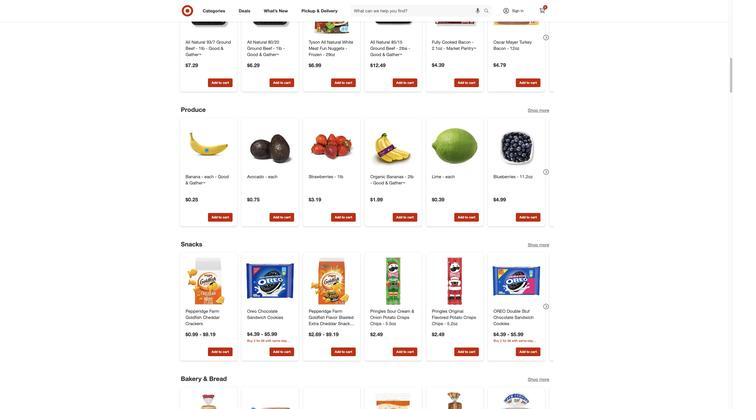 Task type: describe. For each thing, give the bounding box(es) containing it.
pickup
[[302, 8, 316, 13]]

add to cart button for strawberries - 1lb
[[331, 213, 356, 222]]

- inside pepperidge farm goldfish flavor blasted extra cheddar snack crackers $2.69 - $9.19
[[323, 332, 325, 338]]

chocolate inside oreo chocolate sandwich cookies
[[258, 309, 278, 314]]

with for chocolate
[[512, 339, 518, 343]]

$4.39 - $5.99 buy 2 for $8 with same-day order services on select items for chocolate
[[494, 332, 537, 348]]

$0.99
[[185, 332, 198, 338]]

day for oreo double stuf chocolate sandwich cookies
[[528, 339, 533, 343]]

shop more button for snacks
[[528, 242, 549, 249]]

2 for oreo double stuf chocolate sandwich cookies
[[500, 339, 502, 343]]

12oz
[[510, 46, 519, 51]]

gather™ for $7.29
[[185, 52, 201, 57]]

11.2oz
[[520, 174, 533, 180]]

add for fully cooked bacon - 2.1oz - market pantry™
[[458, 81, 464, 85]]

& inside pringles sour cream & onion potato crisps chips - 5.5oz
[[411, 309, 414, 314]]

$6.99
[[309, 62, 321, 68]]

add to cart button for oreo double stuf chocolate sandwich cookies
[[516, 348, 541, 357]]

extra
[[309, 321, 319, 327]]

shop for bakery & bread
[[528, 377, 538, 383]]

add to cart button for oscar mayer turkey bacon - 12oz
[[516, 79, 541, 87]]

- inside lime - each link
[[443, 174, 444, 180]]

all natural 85/15 ground beef - 2lbs - good & gather™ link
[[370, 39, 416, 58]]

flavor
[[326, 315, 338, 321]]

$4.79
[[494, 62, 506, 68]]

cheddar inside pepperidge farm goldfish cheddar crackers
[[203, 315, 220, 321]]

pepperidge farm goldfish flavor blasted extra cheddar snack crackers link
[[309, 309, 355, 333]]

add to cart for strawberries - 1lb
[[335, 216, 352, 220]]

add to cart for all natural 85/15 ground beef - 2lbs - good & gather™
[[396, 81, 414, 85]]

market
[[446, 46, 460, 51]]

oscar mayer turkey bacon - 12oz
[[494, 39, 532, 51]]

add for oreo double stuf chocolate sandwich cookies
[[520, 350, 526, 355]]

each for $0.25
[[204, 174, 214, 180]]

add to cart button for all natural 80/20 ground beef - 1lb - good & gather™
[[270, 79, 294, 87]]

crisps inside pringles original flavored potato crisps chips - 5.2oz
[[464, 315, 476, 321]]

add to cart for oscar mayer turkey bacon - 12oz
[[520, 81, 537, 85]]

to for blueberries - 11.2oz
[[527, 216, 530, 220]]

$3.19
[[309, 197, 321, 203]]

tyson all natural white meat fun nuggets - frozen - 29oz link
[[309, 39, 355, 58]]

all natural 93/7 ground beef - 1lb - good & gather™
[[185, 39, 231, 57]]

2lbs
[[399, 46, 407, 51]]

sign
[[512, 8, 520, 13]]

tyson all natural white meat fun nuggets - frozen - 29oz
[[309, 39, 353, 57]]

shop more button for bakery & bread
[[528, 377, 549, 383]]

add for pringles original flavored potato crisps chips - 5.2oz
[[458, 350, 464, 355]]

$1.99
[[370, 197, 383, 203]]

for for oreo chocolate sandwich cookies
[[256, 339, 260, 343]]

add for strawberries - 1lb
[[335, 216, 341, 220]]

add to cart for avocado - each
[[273, 216, 291, 220]]

oreo double stuf chocolate sandwich cookies link
[[494, 309, 539, 327]]

avocado
[[247, 174, 264, 180]]

cart for oscar mayer turkey bacon - 12oz
[[531, 81, 537, 85]]

more for bakery & bread
[[539, 377, 549, 383]]

sour
[[387, 309, 396, 314]]

& inside all natural 85/15 ground beef - 2lbs - good & gather™
[[382, 52, 385, 57]]

more for produce
[[539, 108, 549, 113]]

deals link
[[234, 5, 257, 17]]

cookies inside oreo double stuf chocolate sandwich cookies
[[494, 321, 509, 327]]

$2.49 for pringles original flavored potato crisps chips - 5.2oz
[[432, 332, 444, 338]]

what's new
[[264, 8, 288, 13]]

add to cart button for banana - each - good & gather™
[[208, 213, 233, 222]]

day for oreo chocolate sandwich cookies
[[281, 339, 287, 343]]

fun
[[320, 46, 327, 51]]

flavored
[[432, 315, 449, 321]]

add to cart button for pringles original flavored potato crisps chips - 5.2oz
[[454, 348, 479, 357]]

add to cart button for tyson all natural white meat fun nuggets - frozen - 29oz
[[331, 79, 356, 87]]

deals
[[239, 8, 250, 13]]

- inside oscar mayer turkey bacon - 12oz
[[507, 46, 509, 51]]

all natural 85/15 ground beef - 2lbs - good & gather™
[[370, 39, 410, 57]]

add to cart for oreo double stuf chocolate sandwich cookies
[[520, 350, 537, 355]]

fully cooked bacon - 2.1oz - market pantry™
[[432, 39, 476, 51]]

organic bananas - 2lb - good & gather™
[[370, 174, 414, 186]]

add to cart for organic bananas - 2lb - good & gather™
[[396, 216, 414, 220]]

double
[[507, 309, 521, 314]]

bakery
[[181, 376, 202, 383]]

shop for snacks
[[528, 243, 538, 248]]

cart for fully cooked bacon - 2.1oz - market pantry™
[[469, 81, 475, 85]]

buy for oreo chocolate sandwich cookies
[[247, 339, 253, 343]]

categories
[[203, 8, 225, 13]]

potato inside pringles sour cream & onion potato crisps chips - 5.5oz
[[383, 315, 396, 321]]

bakery & bread
[[181, 376, 227, 383]]

sign in
[[512, 8, 524, 13]]

cream
[[397, 309, 410, 314]]

with for cookies
[[265, 339, 271, 343]]

frozen
[[309, 52, 322, 57]]

to for tyson all natural white meat fun nuggets - frozen - 29oz
[[342, 81, 345, 85]]

to for pepperidge farm goldfish flavor blasted extra cheddar snack crackers
[[342, 350, 345, 355]]

delivery
[[321, 8, 338, 13]]

add to cart for all natural 80/20 ground beef - 1lb - good & gather™
[[273, 81, 291, 85]]

to for banana - each - good & gather™
[[219, 216, 222, 220]]

in
[[521, 8, 524, 13]]

gather™ inside banana - each - good & gather™
[[189, 180, 205, 186]]

lime - each link
[[432, 174, 478, 180]]

what's new link
[[259, 5, 295, 17]]

potato inside pringles original flavored potato crisps chips - 5.2oz
[[450, 315, 462, 321]]

add to cart for pringles original flavored potato crisps chips - 5.2oz
[[458, 350, 475, 355]]

$4.99
[[494, 197, 506, 203]]

add to cart button for avocado - each
[[270, 213, 294, 222]]

all natural 93/7 ground beef - 1lb - good & gather™ link
[[185, 39, 231, 58]]

sign in link
[[498, 5, 532, 17]]

blueberries - 11.2oz link
[[494, 174, 539, 180]]

services for chocolate
[[502, 344, 514, 348]]

add to cart for pringles sour cream & onion potato crisps chips - 5.5oz
[[396, 350, 414, 355]]

on for chocolate
[[515, 344, 519, 348]]

pringles original flavored potato crisps chips - 5.2oz link
[[432, 309, 478, 327]]

cart for pepperidge farm goldfish flavor blasted extra cheddar snack crackers
[[346, 350, 352, 355]]

add to cart button for all natural 85/15 ground beef - 2lbs - good & gather™
[[393, 79, 417, 87]]

tyson
[[309, 39, 320, 45]]

pringles for pringles sour cream & onion potato crisps chips - 5.5oz
[[370, 309, 386, 314]]

add for tyson all natural white meat fun nuggets - frozen - 29oz
[[335, 81, 341, 85]]

$8 for cookies
[[261, 339, 265, 343]]

& inside 'organic bananas - 2lb - good & gather™'
[[385, 180, 388, 186]]

5.5oz
[[386, 321, 396, 327]]

to for pepperidge farm goldfish cheddar crackers
[[219, 350, 222, 355]]

oreo
[[494, 309, 506, 314]]

produce
[[181, 106, 206, 114]]

each for $0.75
[[268, 174, 277, 180]]

banana
[[185, 174, 200, 180]]

blasted
[[339, 315, 354, 321]]

for for oreo double stuf chocolate sandwich cookies
[[503, 339, 507, 343]]

order for oreo chocolate sandwich cookies
[[247, 344, 255, 348]]

to for all natural 93/7 ground beef - 1lb - good & gather™
[[219, 81, 222, 85]]

all natural 80/20 ground beef - 1lb - good & gather™
[[247, 39, 285, 57]]

add for all natural 80/20 ground beef - 1lb - good & gather™
[[273, 81, 279, 85]]

$12.49
[[370, 62, 386, 68]]

all natural 80/20 ground beef - 1lb - good & gather™ link
[[247, 39, 293, 58]]

oreo double stuf chocolate sandwich cookies
[[494, 309, 534, 327]]

to for fully cooked bacon - 2.1oz - market pantry™
[[465, 81, 468, 85]]

to for oreo double stuf chocolate sandwich cookies
[[527, 350, 530, 355]]

2 horizontal spatial 1lb
[[337, 174, 343, 180]]

$5.99 for cookies
[[265, 331, 277, 338]]

oreo
[[247, 309, 257, 314]]

organic bananas - 2lb - good & gather™ link
[[370, 174, 416, 186]]

stuf
[[522, 309, 530, 314]]

add for blueberries - 11.2oz
[[520, 216, 526, 220]]

- inside strawberries - 1lb link
[[334, 174, 336, 180]]

29oz
[[326, 52, 335, 57]]

items for oreo double stuf chocolate sandwich cookies
[[529, 344, 537, 348]]

sandwich inside oreo double stuf chocolate sandwich cookies
[[515, 315, 534, 321]]

add to cart for tyson all natural white meat fun nuggets - frozen - 29oz
[[335, 81, 352, 85]]

new
[[279, 8, 288, 13]]

pringles for pringles original flavored potato crisps chips - 5.2oz
[[432, 309, 447, 314]]

add to cart for all natural 93/7 ground beef - 1lb - good & gather™
[[212, 81, 229, 85]]

- inside blueberries - 11.2oz link
[[517, 174, 519, 180]]

$0.75
[[247, 197, 260, 203]]

banana - each - good & gather™
[[185, 174, 229, 186]]

items for oreo chocolate sandwich cookies
[[283, 344, 291, 348]]

banana - each - good & gather™ link
[[185, 174, 231, 186]]

cart for pringles sour cream & onion potato crisps chips - 5.5oz
[[407, 350, 414, 355]]

- inside pringles sour cream & onion potato crisps chips - 5.5oz
[[383, 321, 384, 327]]

bananas
[[387, 174, 404, 180]]

add for all natural 93/7 ground beef - 1lb - good & gather™
[[212, 81, 218, 85]]

chips inside pringles sour cream & onion potato crisps chips - 5.5oz
[[370, 321, 382, 327]]

strawberries
[[309, 174, 333, 180]]

to for lime - each
[[465, 216, 468, 220]]

all inside tyson all natural white meat fun nuggets - frozen - 29oz
[[321, 39, 326, 45]]

to for all natural 85/15 ground beef - 2lbs - good & gather™
[[403, 81, 406, 85]]

what's
[[264, 8, 278, 13]]



Task type: vqa. For each thing, say whether or not it's contained in the screenshot.


Task type: locate. For each thing, give the bounding box(es) containing it.
beef for $12.49
[[386, 46, 395, 51]]

$7.29
[[185, 62, 198, 68]]

beef up $7.29
[[185, 46, 195, 51]]

1 horizontal spatial $9.19
[[326, 332, 339, 338]]

chocolate inside oreo double stuf chocolate sandwich cookies
[[494, 315, 513, 321]]

to for strawberries - 1lb
[[342, 216, 345, 220]]

to for all natural 80/20 ground beef - 1lb - good & gather™
[[280, 81, 283, 85]]

farm
[[209, 309, 219, 314], [332, 309, 342, 314]]

pepperidge for pepperidge farm goldfish flavor blasted extra cheddar snack crackers $2.69 - $9.19
[[309, 309, 331, 314]]

pepperidge inside pepperidge farm goldfish cheddar crackers
[[185, 309, 208, 314]]

oscar mayer turkey bacon - 12oz image
[[492, 0, 541, 36], [492, 0, 541, 36]]

1 more from the top
[[539, 108, 549, 113]]

all inside all natural 80/20 ground beef - 1lb - good & gather™
[[247, 39, 252, 45]]

add for avocado - each
[[273, 216, 279, 220]]

2 shop more from the top
[[528, 243, 549, 248]]

gather™ up $7.29
[[185, 52, 201, 57]]

each inside banana - each - good & gather™
[[204, 174, 214, 180]]

$5.99
[[265, 331, 277, 338], [511, 332, 523, 338]]

0 vertical spatial bacon
[[458, 39, 471, 45]]

1 horizontal spatial ground
[[247, 46, 262, 51]]

ground up $6.29
[[247, 46, 262, 51]]

1 chips from the left
[[370, 321, 382, 327]]

to for oreo chocolate sandwich cookies
[[280, 350, 283, 355]]

oreo chocolate sandwich cookies image
[[246, 257, 294, 306], [246, 257, 294, 306]]

0 horizontal spatial crackers
[[185, 321, 203, 327]]

0 horizontal spatial $5.99
[[265, 331, 277, 338]]

$4.39 down oreo double stuf chocolate sandwich cookies
[[494, 332, 506, 338]]

goldfish up the $0.99
[[185, 315, 202, 321]]

services
[[256, 344, 268, 348], [502, 344, 514, 348]]

pringles
[[370, 309, 386, 314], [432, 309, 447, 314]]

select for oreo chocolate sandwich cookies
[[273, 344, 282, 348]]

2 potato from the left
[[450, 315, 462, 321]]

0 horizontal spatial cookies
[[267, 315, 283, 321]]

3 natural from the left
[[327, 39, 341, 45]]

add to cart button for lime - each
[[454, 213, 479, 222]]

pringles inside pringles sour cream & onion potato crisps chips - 5.5oz
[[370, 309, 386, 314]]

pringles sour cream & onion potato crisps chips - 5.5oz link
[[370, 309, 416, 327]]

add to cart for fully cooked bacon - 2.1oz - market pantry™
[[458, 81, 475, 85]]

2 shop from the top
[[528, 243, 538, 248]]

1 each from the left
[[204, 174, 214, 180]]

beef
[[185, 46, 195, 51], [263, 46, 272, 51], [386, 46, 395, 51]]

2 horizontal spatial each
[[445, 174, 455, 180]]

2 pepperidge from the left
[[309, 309, 331, 314]]

1 horizontal spatial 2
[[500, 339, 502, 343]]

1 vertical spatial chocolate
[[494, 315, 513, 321]]

blueberries - 11.2oz image
[[492, 123, 541, 171], [492, 123, 541, 171]]

natural inside all natural 85/15 ground beef - 2lbs - good & gather™
[[376, 39, 390, 45]]

lime
[[432, 174, 441, 180]]

oreo chocolate sandwich cookies link
[[247, 309, 293, 321]]

0 horizontal spatial $9.19
[[203, 332, 215, 338]]

beef down 85/15
[[386, 46, 395, 51]]

gather™ inside all natural 85/15 ground beef - 2lbs - good & gather™
[[386, 52, 402, 57]]

pepperidge farm goldfish cheddar crackers image
[[184, 257, 233, 306], [184, 257, 233, 306]]

3 more from the top
[[539, 377, 549, 383]]

add to cart button for fully cooked bacon - 2.1oz - market pantry™
[[454, 79, 479, 87]]

0 horizontal spatial ground
[[216, 39, 231, 45]]

1 horizontal spatial crisps
[[464, 315, 476, 321]]

& inside banana - each - good & gather™
[[185, 180, 188, 186]]

2 sandwich from the left
[[515, 315, 534, 321]]

chocolate down oreo in the bottom right of the page
[[494, 315, 513, 321]]

1lb inside the all natural 93/7 ground beef - 1lb - good & gather™
[[199, 46, 205, 51]]

organic bananas - 2lb - good & gather™ image
[[369, 123, 417, 171], [369, 123, 417, 171]]

$6.29
[[247, 62, 260, 68]]

0 horizontal spatial $4.39
[[247, 331, 260, 338]]

pringles original flavored potato crisps chips - 5.2oz
[[432, 309, 476, 327]]

gather™ for $12.49
[[386, 52, 402, 57]]

bacon
[[458, 39, 471, 45], [494, 46, 506, 51]]

3 all from the left
[[321, 39, 326, 45]]

chips down flavored in the bottom right of the page
[[432, 321, 443, 327]]

1 horizontal spatial each
[[268, 174, 277, 180]]

pepperidge farm goldfish cheddar crackers
[[185, 309, 220, 327]]

pringles inside pringles original flavored potato crisps chips - 5.2oz
[[432, 309, 447, 314]]

-
[[472, 39, 474, 45], [196, 46, 197, 51], [206, 46, 207, 51], [273, 46, 275, 51], [283, 46, 285, 51], [346, 46, 347, 51], [396, 46, 398, 51], [408, 46, 410, 51], [444, 46, 445, 51], [507, 46, 509, 51], [323, 52, 325, 57], [201, 174, 203, 180], [215, 174, 217, 180], [265, 174, 267, 180], [334, 174, 336, 180], [405, 174, 406, 180], [443, 174, 444, 180], [517, 174, 519, 180], [370, 180, 372, 186], [383, 321, 384, 327], [444, 321, 446, 327], [261, 331, 263, 338], [199, 332, 202, 338], [323, 332, 325, 338], [507, 332, 510, 338]]

$5.99 down oreo double stuf chocolate sandwich cookies link
[[511, 332, 523, 338]]

0 vertical spatial shop more button
[[528, 108, 549, 114]]

1lb for $6.29
[[276, 46, 282, 51]]

all for $7.29
[[185, 39, 190, 45]]

$0.99 - $9.19
[[185, 332, 215, 338]]

1 horizontal spatial beef
[[263, 46, 272, 51]]

each for $0.39
[[445, 174, 455, 180]]

$2.49 for pringles sour cream & onion potato crisps chips - 5.5oz
[[370, 332, 383, 338]]

ground right "93/7" in the left of the page
[[216, 39, 231, 45]]

crisps inside pringles sour cream & onion potato crisps chips - 5.5oz
[[397, 315, 409, 321]]

cart for banana - each - good & gather™
[[223, 216, 229, 220]]

0 horizontal spatial order
[[247, 344, 255, 348]]

1 horizontal spatial buy 2 for $8 with same-day order services on select items button
[[494, 339, 541, 348]]

bread
[[209, 376, 227, 383]]

3 each from the left
[[445, 174, 455, 180]]

$9.19 down snack
[[326, 332, 339, 338]]

chips down "onion"
[[370, 321, 382, 327]]

85/15
[[391, 39, 402, 45]]

goldfish for pepperidge farm goldfish flavor blasted extra cheddar snack crackers $2.69 - $9.19
[[309, 315, 325, 321]]

mission taco size flour tortillas - 17.5oz/10ct image
[[369, 392, 417, 410], [369, 392, 417, 410]]

1 horizontal spatial potato
[[450, 315, 462, 321]]

ground up $12.49
[[370, 46, 385, 51]]

1 horizontal spatial with
[[512, 339, 518, 343]]

strawberries - 1lb
[[309, 174, 343, 180]]

natural inside tyson all natural white meat fun nuggets - frozen - 29oz
[[327, 39, 341, 45]]

lime - each image
[[431, 123, 479, 171], [431, 123, 479, 171]]

farm for pepperidge farm goldfish cheddar crackers
[[209, 309, 219, 314]]

pringles sour cream & onion potato crisps chips - 5.5oz image
[[369, 257, 417, 306], [369, 257, 417, 306]]

pepperidge farm goldfish flavor blasted extra cheddar snack crackers image
[[308, 257, 356, 306], [308, 257, 356, 306]]

80/20
[[268, 39, 279, 45]]

pickup & delivery
[[302, 8, 338, 13]]

0 vertical spatial more
[[539, 108, 549, 113]]

potato down original
[[450, 315, 462, 321]]

2 chips from the left
[[432, 321, 443, 327]]

$4.39 - $5.99 buy 2 for $8 with same-day order services on select items down oreo chocolate sandwich cookies link
[[247, 331, 291, 348]]

all natural 80/20 ground beef - 1lb - good & gather™ image
[[246, 0, 294, 36], [246, 0, 294, 36]]

1 crisps from the left
[[397, 315, 409, 321]]

1 horizontal spatial sandwich
[[515, 315, 534, 321]]

1 shop from the top
[[528, 108, 538, 113]]

all up $12.49
[[370, 39, 375, 45]]

gather™ down banana
[[189, 180, 205, 186]]

0 horizontal spatial crisps
[[397, 315, 409, 321]]

$9.19 inside pepperidge farm goldfish flavor blasted extra cheddar snack crackers $2.69 - $9.19
[[326, 332, 339, 338]]

each right avocado
[[268, 174, 277, 180]]

$4.39 for oreo chocolate sandwich cookies
[[247, 331, 260, 338]]

potato
[[383, 315, 396, 321], [450, 315, 462, 321]]

pepperidge up $0.99 - $9.19
[[185, 309, 208, 314]]

0 horizontal spatial with
[[265, 339, 271, 343]]

crackers
[[185, 321, 203, 327], [309, 328, 326, 333]]

1 natural from the left
[[191, 39, 205, 45]]

1 horizontal spatial chocolate
[[494, 315, 513, 321]]

0 vertical spatial cheddar
[[203, 315, 220, 321]]

$4.39 for oreo double stuf chocolate sandwich cookies
[[494, 332, 506, 338]]

1 horizontal spatial farm
[[332, 309, 342, 314]]

2 vertical spatial more
[[539, 377, 549, 383]]

1 horizontal spatial cheddar
[[320, 321, 337, 327]]

cart for all natural 93/7 ground beef - 1lb - good & gather™
[[223, 81, 229, 85]]

1 sandwich from the left
[[247, 315, 266, 321]]

2 pringles from the left
[[432, 309, 447, 314]]

0 horizontal spatial each
[[204, 174, 214, 180]]

services for cookies
[[256, 344, 268, 348]]

add to cart for lime - each
[[458, 216, 475, 220]]

0 horizontal spatial 2
[[254, 339, 255, 343]]

natural inside all natural 80/20 ground beef - 1lb - good & gather™
[[253, 39, 267, 45]]

1 vertical spatial bacon
[[494, 46, 506, 51]]

1 horizontal spatial order
[[494, 344, 501, 348]]

each right banana
[[204, 174, 214, 180]]

$8 down oreo double stuf chocolate sandwich cookies
[[508, 339, 511, 343]]

1 horizontal spatial $2.49
[[432, 332, 444, 338]]

& inside all natural 80/20 ground beef - 1lb - good & gather™
[[259, 52, 262, 57]]

natural left 80/20 in the left top of the page
[[253, 39, 267, 45]]

$2.69
[[309, 332, 321, 338]]

3 shop more from the top
[[528, 377, 549, 383]]

same- for oreo double stuf chocolate sandwich cookies
[[519, 339, 528, 343]]

2
[[545, 6, 546, 9], [254, 339, 255, 343], [500, 339, 502, 343]]

4 all from the left
[[370, 39, 375, 45]]

add to cart button for pepperidge farm goldfish cheddar crackers
[[208, 348, 233, 357]]

1 horizontal spatial $4.39
[[432, 62, 444, 68]]

0 horizontal spatial buy 2 for $8 with same-day order services on select items button
[[247, 339, 294, 348]]

strawberries - 1lb link
[[309, 174, 355, 180]]

2 goldfish from the left
[[309, 315, 325, 321]]

bacon inside fully cooked bacon - 2.1oz - market pantry™
[[458, 39, 471, 45]]

2 more from the top
[[539, 243, 549, 248]]

1 horizontal spatial 1lb
[[276, 46, 282, 51]]

to for avocado - each
[[280, 216, 283, 220]]

buy for oreo double stuf chocolate sandwich cookies
[[494, 339, 499, 343]]

shop for produce
[[528, 108, 538, 113]]

all natural 85/15 ground beef - 2lbs - good & gather™ image
[[369, 0, 417, 36], [369, 0, 417, 36]]

0 horizontal spatial for
[[256, 339, 260, 343]]

add to cart button for blueberries - 11.2oz
[[516, 213, 541, 222]]

0 vertical spatial shop more
[[528, 108, 549, 113]]

add for banana - each - good & gather™
[[212, 216, 218, 220]]

cart for oreo chocolate sandwich cookies
[[284, 350, 291, 355]]

to
[[219, 81, 222, 85], [280, 81, 283, 85], [342, 81, 345, 85], [403, 81, 406, 85], [465, 81, 468, 85], [527, 81, 530, 85], [219, 216, 222, 220], [280, 216, 283, 220], [342, 216, 345, 220], [403, 216, 406, 220], [465, 216, 468, 220], [527, 216, 530, 220], [219, 350, 222, 355], [280, 350, 283, 355], [342, 350, 345, 355], [403, 350, 406, 355], [465, 350, 468, 355], [527, 350, 530, 355]]

search button
[[482, 5, 495, 18]]

beef down 80/20 in the left top of the page
[[263, 46, 272, 51]]

add to cart button for organic bananas - 2lb - good & gather™
[[393, 213, 417, 222]]

0 vertical spatial cookies
[[267, 315, 283, 321]]

pringles original flavored potato crisps chips - 5.2oz image
[[431, 257, 479, 306], [431, 257, 479, 306]]

1 shop more from the top
[[528, 108, 549, 113]]

gather™ down 2lbs
[[386, 52, 402, 57]]

2 $2.49 from the left
[[432, 332, 444, 338]]

blueberries
[[494, 174, 516, 180]]

1 horizontal spatial $5.99
[[511, 332, 523, 338]]

natural inside the all natural 93/7 ground beef - 1lb - good & gather™
[[191, 39, 205, 45]]

cart for all natural 85/15 ground beef - 2lbs - good & gather™
[[407, 81, 414, 85]]

nuggets
[[328, 46, 344, 51]]

goldfish inside pepperidge farm goldfish flavor blasted extra cheddar snack crackers $2.69 - $9.19
[[309, 315, 325, 321]]

add to cart for banana - each - good & gather™
[[212, 216, 229, 220]]

- inside pringles original flavored potato crisps chips - 5.2oz
[[444, 321, 446, 327]]

$2.49 down "onion"
[[370, 332, 383, 338]]

pepperidge for pepperidge farm goldfish cheddar crackers
[[185, 309, 208, 314]]

$2.49
[[370, 332, 383, 338], [432, 332, 444, 338]]

5.2oz
[[447, 321, 458, 327]]

1 horizontal spatial crackers
[[309, 328, 326, 333]]

2 horizontal spatial 2
[[545, 6, 546, 9]]

all up $6.29
[[247, 39, 252, 45]]

0 horizontal spatial services
[[256, 344, 268, 348]]

add to cart button for all natural 93/7 ground beef - 1lb - good & gather™
[[208, 79, 233, 87]]

4 natural from the left
[[376, 39, 390, 45]]

add for pepperidge farm goldfish flavor blasted extra cheddar snack crackers
[[335, 350, 341, 355]]

sandwich
[[247, 315, 266, 321], [515, 315, 534, 321]]

farm inside pepperidge farm goldfish cheddar crackers
[[209, 309, 219, 314]]

select
[[273, 344, 282, 348], [520, 344, 528, 348]]

pepperidge inside pepperidge farm goldfish flavor blasted extra cheddar snack crackers $2.69 - $9.19
[[309, 309, 331, 314]]

natural left "93/7" in the left of the page
[[191, 39, 205, 45]]

1 horizontal spatial pringles
[[432, 309, 447, 314]]

farm inside pepperidge farm goldfish flavor blasted extra cheddar snack crackers $2.69 - $9.19
[[332, 309, 342, 314]]

with down oreo chocolate sandwich cookies link
[[265, 339, 271, 343]]

1 all from the left
[[185, 39, 190, 45]]

goldfish inside pepperidge farm goldfish cheddar crackers
[[185, 315, 202, 321]]

onion
[[370, 315, 382, 321]]

banana - each - good & gather™ image
[[184, 123, 233, 171], [184, 123, 233, 171]]

chips inside pringles original flavored potato crisps chips - 5.2oz
[[432, 321, 443, 327]]

pepperidge farm goldfish cheddar crackers link
[[185, 309, 231, 327]]

buy 2 for $8 with same-day order services on select items button
[[247, 339, 294, 348], [494, 339, 541, 348]]

$4.39 - $5.99 buy 2 for $8 with same-day order services on select items for cookies
[[247, 331, 291, 348]]

beef inside the all natural 93/7 ground beef - 1lb - good & gather™
[[185, 46, 195, 51]]

add for oscar mayer turkey bacon - 12oz
[[520, 81, 526, 85]]

sandwich inside oreo chocolate sandwich cookies
[[247, 315, 266, 321]]

1 vertical spatial shop more button
[[528, 242, 549, 249]]

original
[[449, 309, 464, 314]]

white
[[342, 39, 353, 45]]

1 vertical spatial cheddar
[[320, 321, 337, 327]]

cookies inside oreo chocolate sandwich cookies
[[267, 315, 283, 321]]

cart for avocado - each
[[284, 216, 291, 220]]

1 vertical spatial crackers
[[309, 328, 326, 333]]

ground for $12.49
[[370, 46, 385, 51]]

2 farm from the left
[[332, 309, 342, 314]]

pringles sour cream & onion potato crisps chips - 5.5oz
[[370, 309, 414, 327]]

all natural 93/7 ground beef - 1lb - good & gather™ image
[[184, 0, 233, 36], [184, 0, 233, 36]]

buy 2 for $8 with same-day order services on select items button for chocolate
[[494, 339, 541, 348]]

1 $9.19 from the left
[[203, 332, 215, 338]]

1 potato from the left
[[383, 315, 396, 321]]

buy
[[247, 339, 253, 343], [494, 339, 499, 343]]

0 horizontal spatial 1lb
[[199, 46, 205, 51]]

shop more
[[528, 108, 549, 113], [528, 243, 549, 248], [528, 377, 549, 383]]

0 horizontal spatial on
[[269, 344, 272, 348]]

cheddar up $0.99 - $9.19
[[203, 315, 220, 321]]

$0.39
[[432, 197, 444, 203]]

cookies
[[267, 315, 283, 321], [494, 321, 509, 327]]

0 horizontal spatial $4.39 - $5.99 buy 2 for $8 with same-day order services on select items
[[247, 331, 291, 348]]

pepperidge farm goldfish flavor blasted extra cheddar snack crackers $2.69 - $9.19
[[309, 309, 354, 338]]

gather™ inside the all natural 93/7 ground beef - 1lb - good & gather™
[[185, 52, 201, 57]]

2 vertical spatial shop more button
[[528, 377, 549, 383]]

1 vertical spatial cookies
[[494, 321, 509, 327]]

more
[[539, 108, 549, 113], [539, 243, 549, 248], [539, 377, 549, 383]]

0 horizontal spatial goldfish
[[185, 315, 202, 321]]

shop more for produce
[[528, 108, 549, 113]]

snack
[[338, 321, 350, 327]]

$9.19 down pepperidge farm goldfish cheddar crackers link in the bottom left of the page
[[203, 332, 215, 338]]

organic
[[370, 174, 385, 180]]

add for pepperidge farm goldfish cheddar crackers
[[212, 350, 218, 355]]

pringles up "onion"
[[370, 309, 386, 314]]

cooked
[[442, 39, 457, 45]]

1 horizontal spatial bacon
[[494, 46, 506, 51]]

1lb inside all natural 80/20 ground beef - 1lb - good & gather™
[[276, 46, 282, 51]]

1 horizontal spatial on
[[515, 344, 519, 348]]

1 horizontal spatial buy
[[494, 339, 499, 343]]

$2.49 down flavored in the bottom right of the page
[[432, 332, 444, 338]]

blueberries - 11.2oz
[[494, 174, 533, 180]]

strawberries - 1lb image
[[308, 123, 356, 171], [308, 123, 356, 171]]

natural
[[191, 39, 205, 45], [253, 39, 267, 45], [327, 39, 341, 45], [376, 39, 390, 45]]

natural up nuggets at the left top of page
[[327, 39, 341, 45]]

1 horizontal spatial services
[[502, 344, 514, 348]]

good inside all natural 85/15 ground beef - 2lbs - good & gather™
[[370, 52, 381, 57]]

0 horizontal spatial same-
[[272, 339, 281, 343]]

1 vertical spatial shop
[[528, 243, 538, 248]]

1 beef from the left
[[185, 46, 195, 51]]

oscar mayer turkey bacon - 12oz link
[[494, 39, 539, 52]]

1 vertical spatial shop more
[[528, 243, 549, 248]]

cart for tyson all natural white meat fun nuggets - frozen - 29oz
[[346, 81, 352, 85]]

farm up $0.99 - $9.19
[[209, 309, 219, 314]]

0 horizontal spatial $8
[[261, 339, 265, 343]]

2 each from the left
[[268, 174, 277, 180]]

white sandwich bread - 20oz - market pantry™ image
[[246, 392, 294, 410], [246, 392, 294, 410]]

all inside all natural 85/15 ground beef - 2lbs - good & gather™
[[370, 39, 375, 45]]

1 horizontal spatial chips
[[432, 321, 443, 327]]

1 farm from the left
[[209, 309, 219, 314]]

0 horizontal spatial bacon
[[458, 39, 471, 45]]

goldfish up extra
[[309, 315, 325, 321]]

natural left 85/15
[[376, 39, 390, 45]]

search
[[482, 9, 495, 14]]

potato up 5.5oz
[[383, 315, 396, 321]]

2 vertical spatial shop
[[528, 377, 538, 383]]

to for pringles sour cream & onion potato crisps chips - 5.5oz
[[403, 350, 406, 355]]

2 beef from the left
[[263, 46, 272, 51]]

all up "fun" at the left of page
[[321, 39, 326, 45]]

3 shop more button from the top
[[528, 377, 549, 383]]

oreo double stuf chocolate sandwich cookies image
[[492, 257, 541, 306], [492, 257, 541, 306]]

$4.39
[[432, 62, 444, 68], [247, 331, 260, 338], [494, 332, 506, 338]]

shop more for bakery & bread
[[528, 377, 549, 383]]

$4.39 down 2.1oz on the top
[[432, 62, 444, 68]]

0 horizontal spatial pringles
[[370, 309, 386, 314]]

add to cart button for oreo chocolate sandwich cookies
[[270, 348, 294, 357]]

3 beef from the left
[[386, 46, 395, 51]]

good for $12.49
[[370, 52, 381, 57]]

1 pringles from the left
[[370, 309, 386, 314]]

2 all from the left
[[247, 39, 252, 45]]

2 horizontal spatial beef
[[386, 46, 395, 51]]

1 horizontal spatial goldfish
[[309, 315, 325, 321]]

order for oreo double stuf chocolate sandwich cookies
[[494, 344, 501, 348]]

$4.39 - $5.99 buy 2 for $8 with same-day order services on select items down oreo double stuf chocolate sandwich cookies link
[[494, 332, 537, 348]]

sandwich down "stuf"
[[515, 315, 534, 321]]

turkey
[[519, 39, 532, 45]]

same-
[[272, 339, 281, 343], [519, 339, 528, 343]]

2 $9.19 from the left
[[326, 332, 339, 338]]

cart for pringles original flavored potato crisps chips - 5.2oz
[[469, 350, 475, 355]]

tyson all natural white meat fun nuggets - frozen - 29oz image
[[308, 0, 356, 36], [308, 0, 356, 36]]

0 horizontal spatial buy
[[247, 339, 253, 343]]

2 crisps from the left
[[464, 315, 476, 321]]

crackers inside pepperidge farm goldfish cheddar crackers
[[185, 321, 203, 327]]

2 horizontal spatial $4.39
[[494, 332, 506, 338]]

gather™ inside all natural 80/20 ground beef - 1lb - good & gather™
[[263, 52, 279, 57]]

to for organic bananas - 2lb - good & gather™
[[403, 216, 406, 220]]

1 horizontal spatial items
[[529, 344, 537, 348]]

$5.99 down oreo chocolate sandwich cookies link
[[265, 331, 277, 338]]

to for oscar mayer turkey bacon - 12oz
[[527, 81, 530, 85]]

0 horizontal spatial $2.49
[[370, 332, 383, 338]]

2 link
[[536, 5, 548, 17]]

beef for $6.29
[[263, 46, 272, 51]]

same- for oreo chocolate sandwich cookies
[[272, 339, 281, 343]]

2 vertical spatial shop more
[[528, 377, 549, 383]]

gather™ for $6.29
[[263, 52, 279, 57]]

all for $6.29
[[247, 39, 252, 45]]

2 natural from the left
[[253, 39, 267, 45]]

each
[[204, 174, 214, 180], [268, 174, 277, 180], [445, 174, 455, 180]]

good for $7.29
[[209, 46, 220, 51]]

1 horizontal spatial $8
[[508, 339, 511, 343]]

oscar
[[494, 39, 505, 45]]

cheddar inside pepperidge farm goldfish flavor blasted extra cheddar snack crackers $2.69 - $9.19
[[320, 321, 337, 327]]

gather™
[[185, 52, 201, 57], [263, 52, 279, 57], [386, 52, 402, 57], [189, 180, 205, 186], [389, 180, 405, 186]]

- inside avocado - each link
[[265, 174, 267, 180]]

pringles up flavored in the bottom right of the page
[[432, 309, 447, 314]]

add to cart for oreo chocolate sandwich cookies
[[273, 350, 291, 355]]

1 horizontal spatial pepperidge
[[309, 309, 331, 314]]

0 vertical spatial shop
[[528, 108, 538, 113]]

1 $2.49 from the left
[[370, 332, 383, 338]]

gather™ down the "bananas" on the right top of the page
[[389, 180, 405, 186]]

add to cart button
[[208, 79, 233, 87], [270, 79, 294, 87], [331, 79, 356, 87], [393, 79, 417, 87], [454, 79, 479, 87], [516, 79, 541, 87], [208, 213, 233, 222], [270, 213, 294, 222], [331, 213, 356, 222], [393, 213, 417, 222], [454, 213, 479, 222], [516, 213, 541, 222], [208, 348, 233, 357], [270, 348, 294, 357], [331, 348, 356, 357], [393, 348, 417, 357], [454, 348, 479, 357], [516, 348, 541, 357]]

good
[[209, 46, 220, 51], [247, 52, 258, 57], [370, 52, 381, 57], [218, 174, 229, 180], [373, 180, 384, 186]]

farm for pepperidge farm goldfish flavor blasted extra cheddar snack crackers $2.69 - $9.19
[[332, 309, 342, 314]]

add to cart
[[212, 81, 229, 85], [273, 81, 291, 85], [335, 81, 352, 85], [396, 81, 414, 85], [458, 81, 475, 85], [520, 81, 537, 85], [212, 216, 229, 220], [273, 216, 291, 220], [335, 216, 352, 220], [396, 216, 414, 220], [458, 216, 475, 220], [520, 216, 537, 220], [212, 350, 229, 355], [273, 350, 291, 355], [335, 350, 352, 355], [396, 350, 414, 355], [458, 350, 475, 355], [520, 350, 537, 355]]

bacon down oscar
[[494, 46, 506, 51]]

fully
[[432, 39, 441, 45]]

& inside the all natural 93/7 ground beef - 1lb - good & gather™
[[221, 46, 223, 51]]

farm up flavor
[[332, 309, 342, 314]]

0 horizontal spatial pepperidge
[[185, 309, 208, 314]]

chocolate
[[258, 309, 278, 314], [494, 315, 513, 321]]

add to cart for pepperidge farm goldfish flavor blasted extra cheddar snack crackers
[[335, 350, 352, 355]]

fully cooked bacon - 2.1oz - market pantry™ link
[[432, 39, 478, 52]]

cheddar down flavor
[[320, 321, 337, 327]]

0 horizontal spatial chips
[[370, 321, 382, 327]]

with
[[265, 339, 271, 343], [512, 339, 518, 343]]

$8
[[261, 339, 265, 343], [508, 339, 511, 343]]

1 shop more button from the top
[[528, 108, 549, 114]]

0 vertical spatial crackers
[[185, 321, 203, 327]]

shop more button for produce
[[528, 108, 549, 114]]

0 horizontal spatial farm
[[209, 309, 219, 314]]

fully cooked bacon - 2.1oz - market pantry™ image
[[431, 0, 479, 36], [431, 0, 479, 36]]

ground inside all natural 85/15 ground beef - 2lbs - good & gather™
[[370, 46, 385, 51]]

sandwich down oreo
[[247, 315, 266, 321]]

1 horizontal spatial day
[[528, 339, 533, 343]]

avocado - each link
[[247, 174, 293, 180]]

good inside all natural 80/20 ground beef - 1lb - good & gather™
[[247, 52, 258, 57]]

goldfish for pepperidge farm goldfish cheddar crackers
[[185, 315, 202, 321]]

beef for $7.29
[[185, 46, 195, 51]]

cart for strawberries - 1lb
[[346, 216, 352, 220]]

1 horizontal spatial for
[[503, 339, 507, 343]]

good inside the all natural 93/7 ground beef - 1lb - good & gather™
[[209, 46, 220, 51]]

oreo chocolate sandwich cookies
[[247, 309, 283, 321]]

1 vertical spatial more
[[539, 243, 549, 248]]

mayer
[[506, 39, 518, 45]]

ground inside the all natural 93/7 ground beef - 1lb - good & gather™
[[216, 39, 231, 45]]

pickup & delivery link
[[297, 5, 344, 17]]

0 horizontal spatial sandwich
[[247, 315, 266, 321]]

good inside 'organic bananas - 2lb - good & gather™'
[[373, 180, 384, 186]]

What can we help you find? suggestions appear below search field
[[351, 5, 485, 17]]

pantry™
[[461, 46, 476, 51]]

avocado - each
[[247, 174, 277, 180]]

all inside the all natural 93/7 ground beef - 1lb - good & gather™
[[185, 39, 190, 45]]

93/7
[[206, 39, 215, 45]]

2 shop more button from the top
[[528, 242, 549, 249]]

1 horizontal spatial cookies
[[494, 321, 509, 327]]

0 horizontal spatial select
[[273, 344, 282, 348]]

buy 2 for $8 with same-day order services on select items button for cookies
[[247, 339, 294, 348]]

nature's own honey wheat bread - 20oz image
[[431, 392, 479, 410], [431, 392, 479, 410]]

avocado - each image
[[246, 123, 294, 171], [246, 123, 294, 171]]

0 horizontal spatial day
[[281, 339, 287, 343]]

ground inside all natural 80/20 ground beef - 1lb - good & gather™
[[247, 46, 262, 51]]

all left "93/7" in the left of the page
[[185, 39, 190, 45]]

1 horizontal spatial select
[[520, 344, 528, 348]]

cheddar
[[203, 315, 220, 321], [320, 321, 337, 327]]

each right lime on the top right of the page
[[445, 174, 455, 180]]

with down oreo double stuf chocolate sandwich cookies link
[[512, 339, 518, 343]]

cart for organic bananas - 2lb - good & gather™
[[407, 216, 414, 220]]

1 goldfish from the left
[[185, 315, 202, 321]]

meat
[[309, 46, 318, 51]]

crackers up the $0.99
[[185, 321, 203, 327]]

$5.99 for chocolate
[[511, 332, 523, 338]]

0 horizontal spatial cheddar
[[203, 315, 220, 321]]

$8 for chocolate
[[508, 339, 511, 343]]

thomas' plain bagels - 20oz/6ct image
[[184, 392, 233, 410], [184, 392, 233, 410]]

beef inside all natural 80/20 ground beef - 1lb - good & gather™
[[263, 46, 272, 51]]

0 vertical spatial chocolate
[[258, 309, 278, 314]]

good inside banana - each - good & gather™
[[218, 174, 229, 180]]

1 horizontal spatial same-
[[519, 339, 528, 343]]

add to cart for pepperidge farm goldfish cheddar crackers
[[212, 350, 229, 355]]

0 horizontal spatial items
[[283, 344, 291, 348]]

pepperidge up flavor
[[309, 309, 331, 314]]

ball park hot dog buns - 13oz/8pk image
[[492, 392, 541, 410], [492, 392, 541, 410]]

beef inside all natural 85/15 ground beef - 2lbs - good & gather™
[[386, 46, 395, 51]]

crackers inside pepperidge farm goldfish flavor blasted extra cheddar snack crackers $2.69 - $9.19
[[309, 328, 326, 333]]

3 shop from the top
[[528, 377, 538, 383]]

day
[[281, 339, 287, 343], [528, 339, 533, 343]]

$4.39 down oreo
[[247, 331, 260, 338]]

select for oreo double stuf chocolate sandwich cookies
[[520, 344, 528, 348]]

0 horizontal spatial beef
[[185, 46, 195, 51]]

0 horizontal spatial chocolate
[[258, 309, 278, 314]]

bacon up pantry™
[[458, 39, 471, 45]]

0 horizontal spatial potato
[[383, 315, 396, 321]]

bacon inside oscar mayer turkey bacon - 12oz
[[494, 46, 506, 51]]

1 pepperidge from the left
[[185, 309, 208, 314]]

crackers down extra
[[309, 328, 326, 333]]

gather™ inside 'organic bananas - 2lb - good & gather™'
[[389, 180, 405, 186]]

gather™ down 80/20 in the left top of the page
[[263, 52, 279, 57]]

chocolate right oreo
[[258, 309, 278, 314]]

$8 down oreo chocolate sandwich cookies
[[261, 339, 265, 343]]

1 horizontal spatial $4.39 - $5.99 buy 2 for $8 with same-day order services on select items
[[494, 332, 537, 348]]

2 horizontal spatial ground
[[370, 46, 385, 51]]



